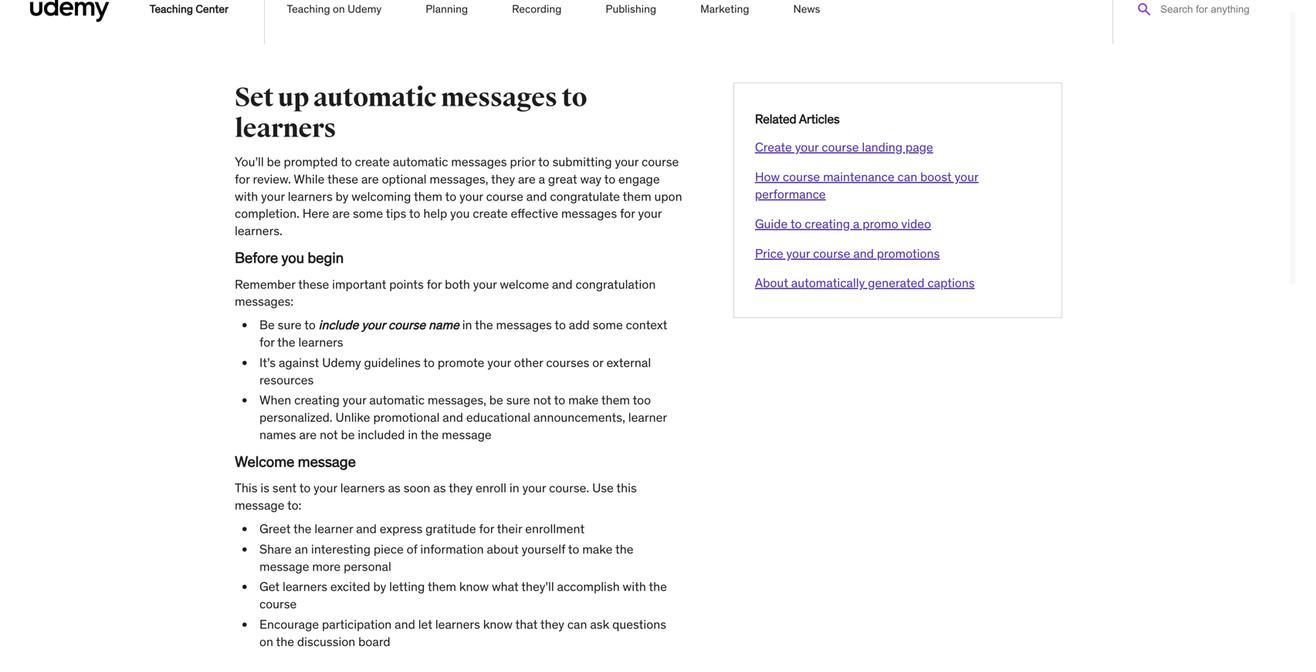 Task type: describe. For each thing, give the bounding box(es) containing it.
and up piece
[[356, 522, 377, 537]]

your inside remember these important points for both your welcome and congratulation messages:
[[473, 277, 497, 292]]

planning link
[[425, 0, 469, 25]]

what
[[492, 580, 519, 595]]

to up announcements,
[[554, 393, 565, 409]]

create your course landing page link
[[755, 140, 933, 155]]

the up questions
[[649, 580, 667, 595]]

encourage
[[259, 617, 319, 633]]

gratitude
[[426, 522, 476, 537]]

planning
[[426, 2, 468, 16]]

to right guide
[[791, 216, 802, 232]]

0 horizontal spatial you
[[281, 249, 304, 267]]

you'll
[[235, 154, 264, 170]]

the up an
[[293, 522, 312, 537]]

personalized.
[[259, 410, 333, 426]]

message down is
[[235, 498, 285, 514]]

teaching center link
[[150, 2, 229, 16]]

them down engage
[[623, 189, 651, 204]]

messages down congratulate
[[561, 206, 617, 222]]

course up automatically in the top right of the page
[[813, 246, 850, 262]]

greet
[[259, 522, 291, 537]]

are right here
[[332, 206, 350, 222]]

great
[[548, 171, 577, 187]]

udemy logo image
[[30, 0, 110, 22]]

to right "tips"
[[409, 206, 420, 222]]

share
[[259, 542, 292, 558]]

publishing link
[[605, 0, 657, 25]]

messages, inside you'll be prompted to create automatic messages prior to submitting your course for review. while these are optional messages, they are a great way to engage with your learners by welcoming them to your course and congratulate them upon completion. here are some tips to help you create effective messages for your learners.
[[430, 171, 488, 187]]

external
[[606, 355, 651, 371]]

to left promote on the bottom left of the page
[[423, 355, 435, 371]]

it's
[[259, 355, 276, 371]]

accomplish
[[557, 580, 620, 595]]

information
[[420, 542, 484, 558]]

promotions
[[877, 246, 940, 262]]

to right prompted
[[341, 154, 352, 170]]

Search for anything text field
[[1144, 0, 1272, 19]]

for inside this is sent to your learners as soon as they enroll in your course. use this message to: greet the learner and express gratitude for their enrollment share an interesting piece of information about yourself to make the message more personal get learners excited by letting them know what they'll accomplish with the course encourage participation and let learners know that they can ask questions on the discussion board
[[479, 522, 494, 537]]

while
[[294, 171, 325, 187]]

to:
[[287, 498, 301, 514]]

about
[[755, 275, 788, 291]]

to up to:
[[299, 481, 311, 497]]

performance
[[755, 186, 826, 202]]

0 horizontal spatial not
[[320, 427, 338, 443]]

a inside you'll be prompted to create automatic messages prior to submitting your course for review. while these are optional messages, they are a great way to engage with your learners by welcoming them to your course and congratulate them upon completion. here are some tips to help you create effective messages for your learners.
[[539, 171, 545, 187]]

here
[[302, 206, 329, 222]]

this
[[235, 481, 258, 497]]

are inside it's against udemy guidelines to promote your other courses or external resources when creating your automatic messages, be sure not to make them too personalized. unlike promotional and educational announcements, learner names are not be included in the message
[[299, 427, 317, 443]]

and left let
[[395, 617, 415, 633]]

how course maintenance can boost your performance link
[[755, 169, 979, 202]]

maintenance
[[823, 169, 895, 185]]

course up maintenance
[[822, 140, 859, 155]]

enroll
[[476, 481, 507, 497]]

use
[[592, 481, 614, 497]]

congratulation
[[576, 277, 656, 292]]

for inside the in the messages to add some context for the learners
[[259, 335, 275, 351]]

0 vertical spatial creating
[[805, 216, 850, 232]]

news link
[[793, 0, 821, 25]]

how
[[755, 169, 780, 185]]

it's against udemy guidelines to promote your other courses or external resources when creating your automatic messages, be sure not to make them too personalized. unlike promotional and educational announcements, learner names are not be included in the message
[[259, 355, 667, 443]]

resources
[[259, 372, 314, 388]]

in the messages to add some context for the learners
[[259, 317, 667, 351]]

welcoming
[[352, 189, 411, 204]]

guide to creating a promo video
[[755, 216, 931, 232]]

points
[[389, 277, 424, 292]]

2 as from the left
[[433, 481, 446, 497]]

the right name
[[475, 317, 493, 333]]

messages left prior
[[451, 154, 507, 170]]

against
[[279, 355, 319, 371]]

express
[[380, 522, 423, 537]]

educational
[[466, 410, 531, 426]]

excited
[[330, 580, 370, 595]]

yourself
[[522, 542, 565, 558]]

course inside this is sent to your learners as soon as they enroll in your course. use this message to: greet the learner and express gratitude for their enrollment share an interesting piece of information about yourself to make the message more personal get learners excited by letting them know what they'll accomplish with the course encourage participation and let learners know that they can ask questions on the discussion board
[[259, 597, 297, 613]]

the up against
[[277, 335, 295, 351]]

promote
[[438, 355, 484, 371]]

learners down more
[[283, 580, 327, 595]]

this is sent to your learners as soon as they enroll in your course. use this message to: greet the learner and express gratitude for their enrollment share an interesting piece of information about yourself to make the message more personal get learners excited by letting them know what they'll accomplish with the course encourage participation and let learners know that they can ask questions on the discussion board
[[235, 481, 667, 650]]

these inside you'll be prompted to create automatic messages prior to submitting your course for review. while these are optional messages, they are a great way to engage with your learners by welcoming them to your course and congratulate them upon completion. here are some tips to help you create effective messages for your learners.
[[327, 171, 358, 187]]

some inside you'll be prompted to create automatic messages prior to submitting your course for review. while these are optional messages, they are a great way to engage with your learners by welcoming them to your course and congratulate them upon completion. here are some tips to help you create effective messages for your learners.
[[353, 206, 383, 222]]

messages:
[[235, 294, 294, 310]]

udemy for against
[[322, 355, 361, 371]]

engage
[[619, 171, 660, 187]]

you inside you'll be prompted to create automatic messages prior to submitting your course for review. while these are optional messages, they are a great way to engage with your learners by welcoming them to your course and congratulate them upon completion. here are some tips to help you create effective messages for your learners.
[[450, 206, 470, 222]]

marketing
[[700, 2, 749, 16]]

they'll
[[521, 580, 554, 595]]

price
[[755, 246, 783, 262]]

of
[[407, 542, 417, 558]]

create
[[755, 140, 792, 155]]

board
[[358, 635, 390, 650]]

names
[[259, 427, 296, 443]]

the down encourage on the left
[[276, 635, 294, 650]]

help
[[423, 206, 447, 222]]

the up accomplish
[[615, 542, 634, 558]]

course inside how course maintenance can boost your performance
[[783, 169, 820, 185]]

and inside it's against udemy guidelines to promote your other courses or external resources when creating your automatic messages, be sure not to make them too personalized. unlike promotional and educational announcements, learner names are not be included in the message
[[443, 410, 463, 426]]

learner inside this is sent to your learners as soon as they enroll in your course. use this message to: greet the learner and express gratitude for their enrollment share an interesting piece of information about yourself to make the message more personal get learners excited by letting them know what they'll accomplish with the course encourage participation and let learners know that they can ask questions on the discussion board
[[315, 522, 353, 537]]

promo
[[863, 216, 898, 232]]

learners left soon
[[340, 481, 385, 497]]

center
[[196, 2, 229, 16]]

price your course and promotions link
[[755, 246, 940, 262]]

these inside remember these important points for both your welcome and congratulation messages:
[[298, 277, 329, 292]]

completion.
[[235, 206, 300, 222]]

learners inside set up automatic messages to learners
[[235, 113, 336, 145]]

optional
[[382, 171, 427, 187]]

to right way
[[604, 171, 616, 187]]

important
[[332, 277, 386, 292]]

1 vertical spatial be
[[489, 393, 503, 409]]

them inside this is sent to your learners as soon as they enroll in your course. use this message to: greet the learner and express gratitude for their enrollment share an interesting piece of information about yourself to make the message more personal get learners excited by letting them know what they'll accomplish with the course encourage participation and let learners know that they can ask questions on the discussion board
[[428, 580, 456, 595]]

review.
[[253, 171, 291, 187]]

included
[[358, 427, 405, 443]]

welcome message
[[235, 453, 356, 471]]

courses
[[546, 355, 589, 371]]

2 vertical spatial be
[[341, 427, 355, 443]]

congratulate
[[550, 189, 620, 204]]

their
[[497, 522, 522, 537]]

on inside this is sent to your learners as soon as they enroll in your course. use this message to: greet the learner and express gratitude for their enrollment share an interesting piece of information about yourself to make the message more personal get learners excited by letting them know what they'll accomplish with the course encourage participation and let learners know that they can ask questions on the discussion board
[[259, 635, 273, 650]]

context
[[626, 317, 667, 333]]

teaching on udemy
[[287, 2, 382, 16]]

effective
[[511, 206, 558, 222]]

marketing link
[[700, 0, 750, 25]]

unlike
[[336, 410, 370, 426]]

prior
[[510, 154, 536, 170]]

landing
[[862, 140, 903, 155]]

course up effective
[[486, 189, 523, 204]]

course up engage
[[642, 154, 679, 170]]

1 horizontal spatial create
[[473, 206, 508, 222]]

add
[[569, 317, 590, 333]]

teaching for teaching on udemy
[[287, 2, 330, 16]]

them up "help"
[[414, 189, 443, 204]]

upon
[[654, 189, 682, 204]]

discussion
[[297, 635, 355, 650]]

them inside it's against udemy guidelines to promote your other courses or external resources when creating your automatic messages, be sure not to make them too personalized. unlike promotional and educational announcements, learner names are not be included in the message
[[601, 393, 630, 409]]

an
[[295, 542, 308, 558]]

0 horizontal spatial they
[[449, 481, 473, 497]]

by inside this is sent to your learners as soon as they enroll in your course. use this message to: greet the learner and express gratitude for their enrollment share an interesting piece of information about yourself to make the message more personal get learners excited by letting them know what they'll accomplish with the course encourage participation and let learners know that they can ask questions on the discussion board
[[373, 580, 386, 595]]



Task type: locate. For each thing, give the bounding box(es) containing it.
teaching
[[150, 2, 193, 16], [287, 2, 330, 16]]

0 horizontal spatial can
[[567, 617, 587, 633]]

the down promotional
[[421, 427, 439, 443]]

and right the welcome
[[552, 277, 573, 292]]

a left great
[[539, 171, 545, 187]]

let
[[418, 617, 432, 633]]

2 vertical spatial automatic
[[369, 393, 425, 409]]

2 horizontal spatial in
[[509, 481, 519, 497]]

create left effective
[[473, 206, 508, 222]]

publishing
[[606, 2, 656, 16]]

make up accomplish
[[582, 542, 613, 558]]

guide
[[755, 216, 788, 232]]

1 vertical spatial these
[[298, 277, 329, 292]]

course left name
[[388, 317, 426, 333]]

course down the get on the left bottom
[[259, 597, 297, 613]]

messages inside the in the messages to add some context for the learners
[[496, 317, 552, 333]]

messages, up "help"
[[430, 171, 488, 187]]

by left welcoming
[[336, 189, 349, 204]]

related
[[755, 111, 797, 127]]

1 horizontal spatial not
[[533, 393, 551, 409]]

sure right be
[[278, 317, 302, 333]]

message down unlike
[[298, 453, 356, 471]]

0 horizontal spatial sure
[[278, 317, 302, 333]]

0 horizontal spatial by
[[336, 189, 349, 204]]

the inside it's against udemy guidelines to promote your other courses or external resources when creating your automatic messages, be sure not to make them too personalized. unlike promotional and educational announcements, learner names are not be included in the message
[[421, 427, 439, 443]]

1 horizontal spatial with
[[623, 580, 646, 595]]

messages,
[[430, 171, 488, 187], [428, 393, 486, 409]]

not down other
[[533, 393, 551, 409]]

1 horizontal spatial teaching
[[287, 2, 330, 16]]

them right letting
[[428, 580, 456, 595]]

and up about automatically generated captions
[[853, 246, 874, 262]]

automatic inside you'll be prompted to create automatic messages prior to submitting your course for review. while these are optional messages, they are a great way to engage with your learners by welcoming them to your course and congratulate them upon completion. here are some tips to help you create effective messages for your learners.
[[393, 154, 448, 170]]

messages up other
[[496, 317, 552, 333]]

can inside this is sent to your learners as soon as they enroll in your course. use this message to: greet the learner and express gratitude for their enrollment share an interesting piece of information about yourself to make the message more personal get learners excited by letting them know what they'll accomplish with the course encourage participation and let learners know that they can ask questions on the discussion board
[[567, 617, 587, 633]]

as left soon
[[388, 481, 401, 497]]

with inside you'll be prompted to create automatic messages prior to submitting your course for review. while these are optional messages, they are a great way to engage with your learners by welcoming them to your course and congratulate them upon completion. here are some tips to help you create effective messages for your learners.
[[235, 189, 258, 204]]

about automatically generated captions link
[[755, 275, 975, 291]]

as
[[388, 481, 401, 497], [433, 481, 446, 497]]

message
[[442, 427, 492, 443], [298, 453, 356, 471], [235, 498, 285, 514], [259, 559, 309, 575]]

these down begin
[[298, 277, 329, 292]]

as right soon
[[433, 481, 446, 497]]

creating up 'price your course and promotions' link
[[805, 216, 850, 232]]

0 vertical spatial you
[[450, 206, 470, 222]]

0 horizontal spatial teaching
[[150, 2, 193, 16]]

udemy inside it's against udemy guidelines to promote your other courses or external resources when creating your automatic messages, be sure not to make them too personalized. unlike promotional and educational announcements, learner names are not be included in the message
[[322, 355, 361, 371]]

remember these important points for both your welcome and congratulation messages:
[[235, 277, 656, 310]]

are down prior
[[518, 171, 536, 187]]

0 vertical spatial can
[[898, 169, 917, 185]]

you left begin
[[281, 249, 304, 267]]

0 vertical spatial sure
[[278, 317, 302, 333]]

1 vertical spatial creating
[[294, 393, 340, 409]]

udemy for on
[[348, 2, 382, 16]]

creating
[[805, 216, 850, 232], [294, 393, 340, 409]]

1 horizontal spatial some
[[593, 317, 623, 333]]

can left ask
[[567, 617, 587, 633]]

messages, down promote on the bottom left of the page
[[428, 393, 486, 409]]

1 vertical spatial they
[[449, 481, 473, 497]]

0 horizontal spatial in
[[408, 427, 418, 443]]

in
[[462, 317, 472, 333], [408, 427, 418, 443], [509, 481, 519, 497]]

0 vertical spatial learner
[[628, 410, 667, 426]]

they inside you'll be prompted to create automatic messages prior to submitting your course for review. while these are optional messages, they are a great way to engage with your learners by welcoming them to your course and congratulate them upon completion. here are some tips to help you create effective messages for your learners.
[[491, 171, 515, 187]]

submitting
[[553, 154, 612, 170]]

0 vertical spatial these
[[327, 171, 358, 187]]

1 horizontal spatial on
[[333, 2, 345, 16]]

get
[[259, 580, 280, 595]]

learners up prompted
[[235, 113, 336, 145]]

the
[[475, 317, 493, 333], [277, 335, 295, 351], [421, 427, 439, 443], [293, 522, 312, 537], [615, 542, 634, 558], [649, 580, 667, 595], [276, 635, 294, 650]]

about automatically generated captions
[[755, 275, 975, 291]]

know left 'that'
[[483, 617, 513, 633]]

a left "promo"
[[853, 216, 860, 232]]

1 vertical spatial a
[[853, 216, 860, 232]]

in inside this is sent to your learners as soon as they enroll in your course. use this message to: greet the learner and express gratitude for their enrollment share an interesting piece of information about yourself to make the message more personal get learners excited by letting them know what they'll accomplish with the course encourage participation and let learners know that they can ask questions on the discussion board
[[509, 481, 519, 497]]

1 vertical spatial messages,
[[428, 393, 486, 409]]

enrollment
[[525, 522, 585, 537]]

how course maintenance can boost your performance
[[755, 169, 979, 202]]

0 vertical spatial with
[[235, 189, 258, 204]]

too
[[633, 393, 651, 409]]

learner inside it's against udemy guidelines to promote your other courses or external resources when creating your automatic messages, be sure not to make them too personalized. unlike promotional and educational announcements, learner names are not be included in the message
[[628, 410, 667, 426]]

messages up prior
[[441, 82, 557, 114]]

message down the educational
[[442, 427, 492, 443]]

make inside it's against udemy guidelines to promote your other courses or external resources when creating your automatic messages, be sure not to make them too personalized. unlike promotional and educational announcements, learner names are not be included in the message
[[568, 393, 599, 409]]

make up announcements,
[[568, 393, 599, 409]]

for inside remember these important points for both your welcome and congratulation messages:
[[427, 277, 442, 292]]

can
[[898, 169, 917, 185], [567, 617, 587, 633]]

learners down include
[[298, 335, 343, 351]]

are
[[361, 171, 379, 187], [518, 171, 536, 187], [332, 206, 350, 222], [299, 427, 317, 443]]

are down the "personalized."
[[299, 427, 317, 443]]

0 horizontal spatial creating
[[294, 393, 340, 409]]

to left include
[[304, 317, 316, 333]]

you
[[450, 206, 470, 222], [281, 249, 304, 267]]

your inside how course maintenance can boost your performance
[[955, 169, 979, 185]]

with inside this is sent to your learners as soon as they enroll in your course. use this message to: greet the learner and express gratitude for their enrollment share an interesting piece of information about yourself to make the message more personal get learners excited by letting them know what they'll accomplish with the course encourage participation and let learners know that they can ask questions on the discussion board
[[623, 580, 646, 595]]

message inside it's against udemy guidelines to promote your other courses or external resources when creating your automatic messages, be sure not to make them too personalized. unlike promotional and educational announcements, learner names are not be included in the message
[[442, 427, 492, 443]]

is
[[261, 481, 270, 497]]

announcements,
[[534, 410, 625, 426]]

1 vertical spatial learner
[[315, 522, 353, 537]]

with up questions
[[623, 580, 646, 595]]

can inside how course maintenance can boost your performance
[[898, 169, 917, 185]]

recording link
[[511, 0, 562, 25]]

letting
[[389, 580, 425, 595]]

1 as from the left
[[388, 481, 401, 497]]

sent
[[273, 481, 297, 497]]

0 vertical spatial create
[[355, 154, 390, 170]]

these right while
[[327, 171, 358, 187]]

creating up the "personalized."
[[294, 393, 340, 409]]

can left boost
[[898, 169, 917, 185]]

0 vertical spatial messages,
[[430, 171, 488, 187]]

1 vertical spatial not
[[320, 427, 338, 443]]

they down prior
[[491, 171, 515, 187]]

2 teaching from the left
[[287, 2, 330, 16]]

course up performance
[[783, 169, 820, 185]]

before you begin
[[235, 249, 344, 267]]

and inside remember these important points for both your welcome and congratulation messages:
[[552, 277, 573, 292]]

teaching on udemy link
[[286, 0, 382, 25]]

for down engage
[[620, 206, 635, 222]]

recording
[[512, 2, 562, 16]]

and left the educational
[[443, 410, 463, 426]]

some
[[353, 206, 383, 222], [593, 317, 623, 333]]

0 vertical spatial not
[[533, 393, 551, 409]]

1 vertical spatial some
[[593, 317, 623, 333]]

for left both
[[427, 277, 442, 292]]

course
[[822, 140, 859, 155], [642, 154, 679, 170], [783, 169, 820, 185], [486, 189, 523, 204], [813, 246, 850, 262], [388, 317, 426, 333], [259, 597, 297, 613]]

page
[[906, 140, 933, 155]]

to inside the in the messages to add some context for the learners
[[555, 317, 566, 333]]

to inside set up automatic messages to learners
[[562, 82, 587, 114]]

learner up interesting
[[315, 522, 353, 537]]

0 vertical spatial by
[[336, 189, 349, 204]]

1 vertical spatial can
[[567, 617, 587, 633]]

on
[[333, 2, 345, 16], [259, 635, 273, 650]]

some down welcoming
[[353, 206, 383, 222]]

0 vertical spatial know
[[459, 580, 489, 595]]

be
[[267, 154, 281, 170], [489, 393, 503, 409], [341, 427, 355, 443]]

1 vertical spatial udemy
[[322, 355, 361, 371]]

0 horizontal spatial as
[[388, 481, 401, 497]]

or
[[592, 355, 603, 371]]

learners right let
[[435, 617, 480, 633]]

know left what
[[459, 580, 489, 595]]

1 vertical spatial sure
[[506, 393, 530, 409]]

automatic inside set up automatic messages to learners
[[313, 82, 436, 114]]

0 horizontal spatial with
[[235, 189, 258, 204]]

set up automatic messages to learners
[[235, 82, 587, 145]]

0 vertical spatial some
[[353, 206, 383, 222]]

include
[[319, 317, 359, 333]]

prompted
[[284, 154, 338, 170]]

1 horizontal spatial a
[[853, 216, 860, 232]]

1 vertical spatial automatic
[[393, 154, 448, 170]]

1 vertical spatial make
[[582, 542, 613, 558]]

for left their
[[479, 522, 494, 537]]

1 horizontal spatial creating
[[805, 216, 850, 232]]

begin
[[308, 249, 344, 267]]

create
[[355, 154, 390, 170], [473, 206, 508, 222]]

0 vertical spatial a
[[539, 171, 545, 187]]

be sure to include your course name
[[259, 317, 459, 333]]

be down unlike
[[341, 427, 355, 443]]

message down "share"
[[259, 559, 309, 575]]

be up the educational
[[489, 393, 503, 409]]

0 vertical spatial make
[[568, 393, 599, 409]]

create up welcoming
[[355, 154, 390, 170]]

be inside you'll be prompted to create automatic messages prior to submitting your course for review. while these are optional messages, they are a great way to engage with your learners by welcoming them to your course and congratulate them upon completion. here are some tips to help you create effective messages for your learners.
[[267, 154, 281, 170]]

learners.
[[235, 223, 282, 239]]

in inside the in the messages to add some context for the learners
[[462, 317, 472, 333]]

0 vertical spatial udemy
[[348, 2, 382, 16]]

1 vertical spatial in
[[408, 427, 418, 443]]

they right 'that'
[[540, 617, 564, 633]]

sure inside it's against udemy guidelines to promote your other courses or external resources when creating your automatic messages, be sure not to make them too personalized. unlike promotional and educational announcements, learner names are not be included in the message
[[506, 393, 530, 409]]

with
[[235, 189, 258, 204], [623, 580, 646, 595]]

generated
[[868, 275, 925, 291]]

to left add
[[555, 317, 566, 333]]

0 horizontal spatial learner
[[315, 522, 353, 537]]

0 vertical spatial automatic
[[313, 82, 436, 114]]

in down promotional
[[408, 427, 418, 443]]

about
[[487, 542, 519, 558]]

learners inside you'll be prompted to create automatic messages prior to submitting your course for review. while these are optional messages, they are a great way to engage with your learners by welcoming them to your course and congratulate them upon completion. here are some tips to help you create effective messages for your learners.
[[288, 189, 333, 204]]

1 horizontal spatial sure
[[506, 393, 530, 409]]

0 horizontal spatial create
[[355, 154, 390, 170]]

creating inside it's against udemy guidelines to promote your other courses or external resources when creating your automatic messages, be sure not to make them too personalized. unlike promotional and educational announcements, learner names are not be included in the message
[[294, 393, 340, 409]]

1 vertical spatial with
[[623, 580, 646, 595]]

0 vertical spatial be
[[267, 154, 281, 170]]

for down the you'll
[[235, 171, 250, 187]]

1 horizontal spatial as
[[433, 481, 446, 497]]

in right enroll
[[509, 481, 519, 497]]

interesting
[[311, 542, 371, 558]]

1 vertical spatial by
[[373, 580, 386, 595]]

not down unlike
[[320, 427, 338, 443]]

before
[[235, 249, 278, 267]]

0 horizontal spatial be
[[267, 154, 281, 170]]

1 horizontal spatial you
[[450, 206, 470, 222]]

1 vertical spatial you
[[281, 249, 304, 267]]

1 teaching from the left
[[150, 2, 193, 16]]

make inside this is sent to your learners as soon as they enroll in your course. use this message to: greet the learner and express gratitude for their enrollment share an interesting piece of information about yourself to make the message more personal get learners excited by letting them know what they'll accomplish with the course encourage participation and let learners know that they can ask questions on the discussion board
[[582, 542, 613, 558]]

1 horizontal spatial be
[[341, 427, 355, 443]]

you'll be prompted to create automatic messages prior to submitting your course for review. while these are optional messages, they are a great way to engage with your learners by welcoming them to your course and congratulate them upon completion. here are some tips to help you create effective messages for your learners.
[[235, 154, 682, 239]]

make
[[568, 393, 599, 409], [582, 542, 613, 558]]

some right add
[[593, 317, 623, 333]]

1 horizontal spatial learner
[[628, 410, 667, 426]]

captions
[[928, 275, 975, 291]]

some inside the in the messages to add some context for the learners
[[593, 317, 623, 333]]

way
[[580, 171, 602, 187]]

2 horizontal spatial be
[[489, 393, 503, 409]]

sure up the educational
[[506, 393, 530, 409]]

0 vertical spatial on
[[333, 2, 345, 16]]

video
[[901, 216, 931, 232]]

messages, inside it's against udemy guidelines to promote your other courses or external resources when creating your automatic messages, be sure not to make them too personalized. unlike promotional and educational announcements, learner names are not be included in the message
[[428, 393, 486, 409]]

0 horizontal spatial a
[[539, 171, 545, 187]]

ask
[[590, 617, 609, 633]]

be up review.
[[267, 154, 281, 170]]

by inside you'll be prompted to create automatic messages prior to submitting your course for review. while these are optional messages, they are a great way to engage with your learners by welcoming them to your course and congratulate them upon completion. here are some tips to help you create effective messages for your learners.
[[336, 189, 349, 204]]

other
[[514, 355, 543, 371]]

learners inside the in the messages to add some context for the learners
[[298, 335, 343, 351]]

automatic inside it's against udemy guidelines to promote your other courses or external resources when creating your automatic messages, be sure not to make them too personalized. unlike promotional and educational announcements, learner names are not be included in the message
[[369, 393, 425, 409]]

you right "help"
[[450, 206, 470, 222]]

and up effective
[[526, 189, 547, 204]]

tips
[[386, 206, 406, 222]]

1 horizontal spatial can
[[898, 169, 917, 185]]

1 horizontal spatial they
[[491, 171, 515, 187]]

this
[[616, 481, 637, 497]]

2 vertical spatial in
[[509, 481, 519, 497]]

guide to creating a promo video link
[[755, 216, 931, 232]]

0 vertical spatial in
[[462, 317, 472, 333]]

know
[[459, 580, 489, 595], [483, 617, 513, 633]]

with up "completion."
[[235, 189, 258, 204]]

1 vertical spatial create
[[473, 206, 508, 222]]

piece
[[374, 542, 404, 558]]

a
[[539, 171, 545, 187], [853, 216, 860, 232]]

are up welcoming
[[361, 171, 379, 187]]

2 horizontal spatial they
[[540, 617, 564, 633]]

create your course landing page
[[755, 140, 933, 155]]

promotional
[[373, 410, 440, 426]]

learner down "too" at the bottom of page
[[628, 410, 667, 426]]

by down personal
[[373, 580, 386, 595]]

name
[[429, 317, 459, 333]]

0 vertical spatial they
[[491, 171, 515, 187]]

guidelines
[[364, 355, 421, 371]]

learners down while
[[288, 189, 333, 204]]

in inside it's against udemy guidelines to promote your other courses or external resources when creating your automatic messages, be sure not to make them too personalized. unlike promotional and educational announcements, learner names are not be included in the message
[[408, 427, 418, 443]]

be
[[259, 317, 275, 333]]

for down be
[[259, 335, 275, 351]]

when
[[259, 393, 291, 409]]

them left "too" at the bottom of page
[[601, 393, 630, 409]]

to up "help"
[[445, 189, 457, 204]]

1 vertical spatial on
[[259, 635, 273, 650]]

for
[[235, 171, 250, 187], [620, 206, 635, 222], [427, 277, 442, 292], [259, 335, 275, 351], [479, 522, 494, 537]]

soon
[[404, 481, 430, 497]]

1 horizontal spatial in
[[462, 317, 472, 333]]

to right prior
[[538, 154, 550, 170]]

set
[[235, 82, 274, 114]]

2 vertical spatial they
[[540, 617, 564, 633]]

1 vertical spatial know
[[483, 617, 513, 633]]

welcome
[[235, 453, 294, 471]]

related articles
[[755, 111, 840, 127]]

they left enroll
[[449, 481, 473, 497]]

welcome
[[500, 277, 549, 292]]

0 horizontal spatial some
[[353, 206, 383, 222]]

messages inside set up automatic messages to learners
[[441, 82, 557, 114]]

to down enrollment
[[568, 542, 579, 558]]

0 horizontal spatial on
[[259, 635, 273, 650]]

1 horizontal spatial by
[[373, 580, 386, 595]]

to up submitting
[[562, 82, 587, 114]]

teaching for teaching center
[[150, 2, 193, 16]]

and inside you'll be prompted to create automatic messages prior to submitting your course for review. while these are optional messages, they are a great way to engage with your learners by welcoming them to your course and congratulate them upon completion. here are some tips to help you create effective messages for your learners.
[[526, 189, 547, 204]]



Task type: vqa. For each thing, say whether or not it's contained in the screenshot.
'Learn more' link associated with Market
no



